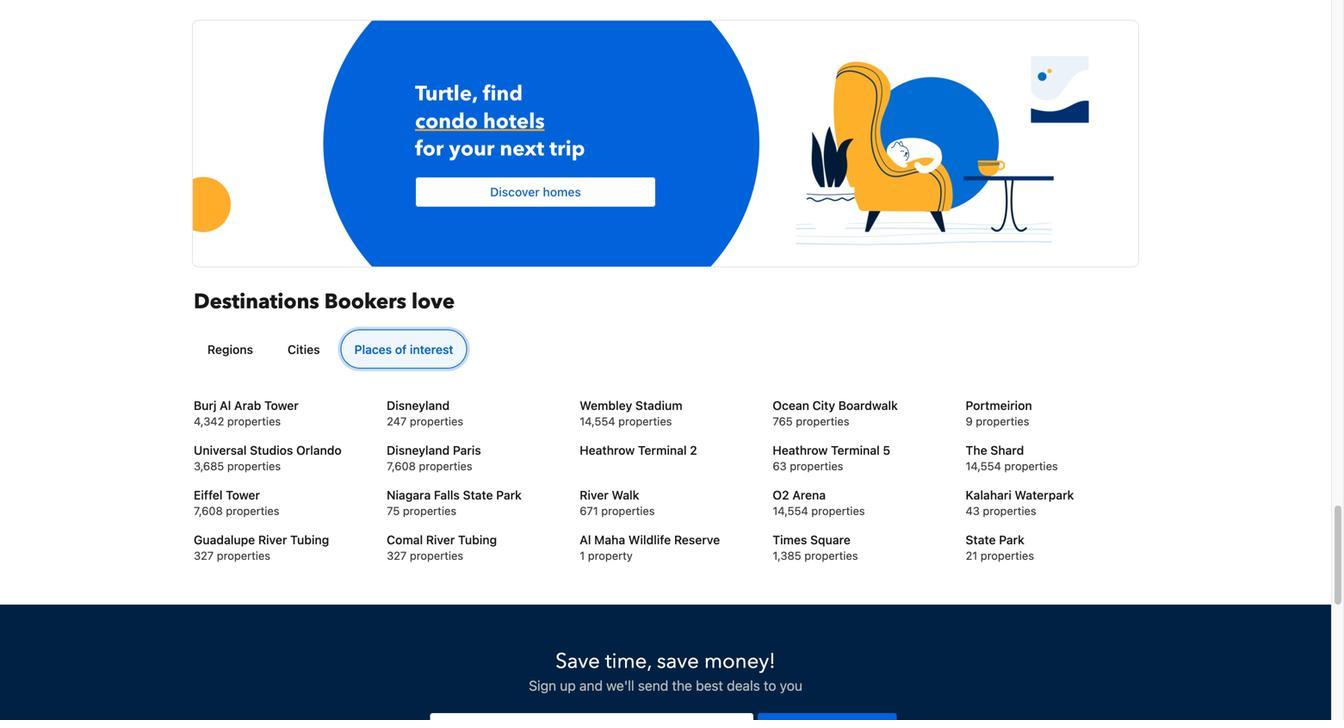 Task type: describe. For each thing, give the bounding box(es) containing it.
the shard 14,554 properties
[[966, 443, 1058, 472]]

send
[[638, 677, 669, 694]]

1
[[580, 549, 585, 562]]

state park 21 properties
[[966, 533, 1035, 562]]

ocean city boardwalk link
[[773, 397, 945, 414]]

comal river tubing 327 properties
[[387, 533, 497, 562]]

properties inside comal river tubing 327 properties
[[410, 549, 464, 562]]

heathrow for heathrow terminal 2
[[580, 443, 635, 457]]

niagara falls state park link
[[387, 487, 559, 504]]

properties inside disneyland 247 properties
[[410, 415, 464, 428]]

terminal for 5
[[831, 443, 880, 457]]

tower inside eiffel tower 7,608 properties
[[226, 488, 260, 502]]

next
[[500, 135, 545, 163]]

river walk 671 properties
[[580, 488, 655, 517]]

al maha wildlife reserve link
[[580, 531, 752, 549]]

tubing for guadalupe river tubing
[[290, 533, 329, 547]]

save
[[657, 647, 699, 676]]

properties inside kalahari waterpark 43 properties
[[983, 504, 1037, 517]]

studios
[[250, 443, 293, 457]]

properties inside o2 arena 14,554 properties
[[812, 504, 865, 517]]

shard
[[991, 443, 1024, 457]]

properties inside times square 1,385 properties
[[805, 549, 858, 562]]

kalahari waterpark link
[[966, 487, 1138, 504]]

deals
[[727, 677, 760, 694]]

wembley stadium 14,554 properties
[[580, 398, 683, 428]]

portmeirion link
[[966, 397, 1138, 414]]

times square 1,385 properties
[[773, 533, 858, 562]]

wembley stadium link
[[580, 397, 752, 414]]

destinations
[[194, 288, 319, 316]]

properties inside wembley stadium 14,554 properties
[[619, 415, 672, 428]]

interest
[[410, 342, 454, 357]]

homes
[[543, 185, 581, 199]]

times square link
[[773, 531, 945, 549]]

kalahari waterpark 43 properties
[[966, 488, 1074, 517]]

disneyland for 247
[[387, 398, 450, 413]]

stadium
[[636, 398, 683, 413]]

discover homes
[[490, 185, 581, 199]]

o2 arena link
[[773, 487, 945, 504]]

places of interest
[[355, 342, 454, 357]]

the
[[672, 677, 692, 694]]

properties inside disneyland paris 7,608 properties
[[419, 460, 473, 472]]

for your next trip
[[415, 135, 585, 163]]

to
[[764, 677, 777, 694]]

best
[[696, 677, 723, 694]]

money!
[[704, 647, 776, 676]]

river for comal river tubing
[[426, 533, 455, 547]]

burj al arab tower 4,342 properties
[[194, 398, 299, 428]]

75
[[387, 504, 400, 517]]

properties inside 'ocean city boardwalk 765 properties'
[[796, 415, 850, 428]]

eiffel
[[194, 488, 223, 502]]

o2 arena 14,554 properties
[[773, 488, 865, 517]]

2
[[690, 443, 697, 457]]

up
[[560, 677, 576, 694]]

destinations bookers love
[[194, 288, 455, 316]]

and
[[580, 677, 603, 694]]

kalahari
[[966, 488, 1012, 502]]

disneyland 247 properties
[[387, 398, 464, 428]]

eiffel tower 7,608 properties
[[194, 488, 280, 517]]

disneyland link
[[387, 397, 559, 414]]

cities
[[288, 342, 320, 357]]

regions button
[[194, 330, 267, 369]]

hotels
[[483, 107, 545, 136]]

bookers
[[324, 288, 407, 316]]

tubing for comal river tubing
[[458, 533, 497, 547]]

43
[[966, 504, 980, 517]]

we'll
[[607, 677, 635, 694]]

river walk link
[[580, 487, 752, 504]]

14,554 for the
[[966, 460, 1002, 472]]

al inside burj al arab tower 4,342 properties
[[220, 398, 231, 413]]

ocean
[[773, 398, 810, 413]]

1,385
[[773, 549, 802, 562]]

waterpark
[[1015, 488, 1074, 502]]

save
[[556, 647, 600, 676]]

find
[[483, 80, 523, 108]]

properties inside heathrow terminal 5 63 properties
[[790, 460, 844, 472]]

of
[[395, 342, 407, 357]]

sign
[[529, 677, 557, 694]]

properties inside portmeirion 9 properties
[[976, 415, 1030, 428]]

eiffel tower link
[[194, 487, 366, 504]]

portmeirion
[[966, 398, 1033, 413]]

arab
[[234, 398, 261, 413]]

disneyland for paris
[[387, 443, 450, 457]]

63
[[773, 460, 787, 472]]

love
[[412, 288, 455, 316]]

your
[[449, 135, 495, 163]]

al maha wildlife reserve 1 property
[[580, 533, 720, 562]]

guadalupe
[[194, 533, 255, 547]]



Task type: vqa. For each thing, say whether or not it's contained in the screenshot.
Offers Promotions, deals, and special offers for you
no



Task type: locate. For each thing, give the bounding box(es) containing it.
tubing down niagara falls state park 75 properties
[[458, 533, 497, 547]]

paris
[[453, 443, 481, 457]]

1 vertical spatial park
[[999, 533, 1025, 547]]

1 horizontal spatial 7,608
[[387, 460, 416, 472]]

park inside niagara falls state park 75 properties
[[496, 488, 522, 502]]

properties down falls
[[403, 504, 457, 517]]

0 horizontal spatial 327
[[194, 549, 214, 562]]

the
[[966, 443, 988, 457]]

7,608 inside disneyland paris 7,608 properties
[[387, 460, 416, 472]]

2 disneyland from the top
[[387, 443, 450, 457]]

terminal left 2
[[638, 443, 687, 457]]

ocean city boardwalk 765 properties
[[773, 398, 898, 428]]

0 vertical spatial tower
[[264, 398, 299, 413]]

time,
[[605, 647, 652, 676]]

1 327 from the left
[[194, 549, 214, 562]]

4,342
[[194, 415, 224, 428]]

regions
[[208, 342, 253, 357]]

park down kalahari waterpark 43 properties
[[999, 533, 1025, 547]]

327 for comal river tubing
[[387, 549, 407, 562]]

0 horizontal spatial terminal
[[638, 443, 687, 457]]

state inside niagara falls state park 75 properties
[[463, 488, 493, 502]]

times
[[773, 533, 807, 547]]

property
[[588, 549, 633, 562]]

2 tubing from the left
[[458, 533, 497, 547]]

0 vertical spatial park
[[496, 488, 522, 502]]

14,554 inside o2 arena 14,554 properties
[[773, 504, 809, 517]]

river down the eiffel tower link
[[258, 533, 287, 547]]

14,554 inside the shard 14,554 properties
[[966, 460, 1002, 472]]

disneyland up 247
[[387, 398, 450, 413]]

properties inside niagara falls state park 75 properties
[[403, 504, 457, 517]]

0 vertical spatial al
[[220, 398, 231, 413]]

0 vertical spatial 14,554
[[580, 415, 616, 428]]

0 horizontal spatial 14,554
[[580, 415, 616, 428]]

universal studios orlando 3,685 properties
[[194, 443, 342, 472]]

5
[[883, 443, 891, 457]]

0 horizontal spatial park
[[496, 488, 522, 502]]

turtle,
[[415, 80, 478, 108]]

niagara falls state park 75 properties
[[387, 488, 522, 517]]

0 horizontal spatial state
[[463, 488, 493, 502]]

properties inside guadalupe river tubing 327 properties
[[217, 549, 270, 562]]

river up 671
[[580, 488, 609, 502]]

properties down comal
[[410, 549, 464, 562]]

comal river tubing link
[[387, 531, 559, 549]]

0 horizontal spatial al
[[220, 398, 231, 413]]

tower right eiffel
[[226, 488, 260, 502]]

disneyland paris 7,608 properties
[[387, 443, 481, 472]]

2 horizontal spatial 14,554
[[966, 460, 1002, 472]]

river for guadalupe river tubing
[[258, 533, 287, 547]]

14,554 down wembley
[[580, 415, 616, 428]]

14,554 down the
[[966, 460, 1002, 472]]

1 vertical spatial state
[[966, 533, 996, 547]]

properties inside eiffel tower 7,608 properties
[[226, 504, 280, 517]]

park
[[496, 488, 522, 502], [999, 533, 1025, 547]]

state park link
[[966, 531, 1138, 549]]

2 horizontal spatial river
[[580, 488, 609, 502]]

disneyland inside disneyland paris 7,608 properties
[[387, 443, 450, 457]]

properties down o2 arena link
[[812, 504, 865, 517]]

0 horizontal spatial heathrow
[[580, 443, 635, 457]]

14,554
[[580, 415, 616, 428], [966, 460, 1002, 472], [773, 504, 809, 517]]

0 horizontal spatial tower
[[226, 488, 260, 502]]

square
[[811, 533, 851, 547]]

7,608 down eiffel
[[194, 504, 223, 517]]

properties down paris
[[419, 460, 473, 472]]

1 heathrow from the left
[[580, 443, 635, 457]]

properties down guadalupe
[[217, 549, 270, 562]]

properties up arena
[[790, 460, 844, 472]]

the shard link
[[966, 442, 1138, 459]]

671
[[580, 504, 598, 517]]

1 horizontal spatial 14,554
[[773, 504, 809, 517]]

2 vertical spatial 14,554
[[773, 504, 809, 517]]

1 horizontal spatial tower
[[264, 398, 299, 413]]

7,608 for disneyland
[[387, 460, 416, 472]]

state
[[463, 488, 493, 502], [966, 533, 996, 547]]

7,608 up niagara
[[387, 460, 416, 472]]

14,554 for wembley
[[580, 415, 616, 428]]

heathrow
[[580, 443, 635, 457], [773, 443, 828, 457]]

1 horizontal spatial 327
[[387, 549, 407, 562]]

327 for guadalupe river tubing
[[194, 549, 214, 562]]

tab list
[[187, 330, 1138, 369]]

heathrow up 63
[[773, 443, 828, 457]]

disneyland inside disneyland 247 properties
[[387, 398, 450, 413]]

disneyland
[[387, 398, 450, 413], [387, 443, 450, 457]]

places
[[355, 342, 392, 357]]

walk
[[612, 488, 640, 502]]

1 terminal from the left
[[638, 443, 687, 457]]

heathrow down wembley stadium 14,554 properties
[[580, 443, 635, 457]]

1 vertical spatial disneyland
[[387, 443, 450, 457]]

1 vertical spatial 14,554
[[966, 460, 1002, 472]]

properties down kalahari
[[983, 504, 1037, 517]]

properties down 'square'
[[805, 549, 858, 562]]

terminal left 5
[[831, 443, 880, 457]]

1 vertical spatial tower
[[226, 488, 260, 502]]

terminal for 2
[[638, 443, 687, 457]]

properties inside burj al arab tower 4,342 properties
[[227, 415, 281, 428]]

boardwalk
[[839, 398, 898, 413]]

trip
[[550, 135, 585, 163]]

7,608 for eiffel
[[194, 504, 223, 517]]

maha
[[594, 533, 626, 547]]

properties down portmeirion
[[976, 415, 1030, 428]]

327 inside comal river tubing 327 properties
[[387, 549, 407, 562]]

properties down 'arab'
[[227, 415, 281, 428]]

properties right 21
[[981, 549, 1035, 562]]

14,554 inside wembley stadium 14,554 properties
[[580, 415, 616, 428]]

arena
[[793, 488, 826, 502]]

heathrow for heathrow terminal 5 63 properties
[[773, 443, 828, 457]]

2 327 from the left
[[387, 549, 407, 562]]

1 vertical spatial 7,608
[[194, 504, 223, 517]]

disneyland down 247
[[387, 443, 450, 457]]

tubing inside comal river tubing 327 properties
[[458, 533, 497, 547]]

tower right 'arab'
[[264, 398, 299, 413]]

properties inside river walk 671 properties
[[602, 504, 655, 517]]

1 tubing from the left
[[290, 533, 329, 547]]

Your email address email field
[[430, 713, 754, 720]]

state up 21
[[966, 533, 996, 547]]

1 vertical spatial al
[[580, 533, 591, 547]]

tower inside burj al arab tower 4,342 properties
[[264, 398, 299, 413]]

save time, save money! sign up and we'll send the best deals to you
[[529, 647, 803, 694]]

universal
[[194, 443, 247, 457]]

discover
[[490, 185, 540, 199]]

0 vertical spatial disneyland
[[387, 398, 450, 413]]

river right comal
[[426, 533, 455, 547]]

1 horizontal spatial al
[[580, 533, 591, 547]]

765
[[773, 415, 793, 428]]

heathrow terminal 5 63 properties
[[773, 443, 891, 472]]

properties down the eiffel tower link
[[226, 504, 280, 517]]

7,608
[[387, 460, 416, 472], [194, 504, 223, 517]]

9
[[966, 415, 973, 428]]

river inside guadalupe river tubing 327 properties
[[258, 533, 287, 547]]

14,554 for o2
[[773, 504, 809, 517]]

disneyland paris link
[[387, 442, 559, 459]]

1 horizontal spatial tubing
[[458, 533, 497, 547]]

properties inside state park 21 properties
[[981, 549, 1035, 562]]

heathrow inside heathrow terminal 5 63 properties
[[773, 443, 828, 457]]

21
[[966, 549, 978, 562]]

327 down guadalupe
[[194, 549, 214, 562]]

guadalupe river tubing 327 properties
[[194, 533, 329, 562]]

park inside state park 21 properties
[[999, 533, 1025, 547]]

river inside river walk 671 properties
[[580, 488, 609, 502]]

wembley
[[580, 398, 633, 413]]

o2
[[773, 488, 790, 502]]

properties up disneyland paris 7,608 properties
[[410, 415, 464, 428]]

tab list containing regions
[[187, 330, 1138, 369]]

0 horizontal spatial 7,608
[[194, 504, 223, 517]]

1 horizontal spatial terminal
[[831, 443, 880, 457]]

universal studios orlando link
[[194, 442, 366, 459]]

properties down city in the right bottom of the page
[[796, 415, 850, 428]]

portmeirion 9 properties
[[966, 398, 1033, 428]]

2 terminal from the left
[[831, 443, 880, 457]]

1 horizontal spatial river
[[426, 533, 455, 547]]

2 heathrow from the left
[[773, 443, 828, 457]]

wildlife
[[629, 533, 671, 547]]

orlando
[[296, 443, 342, 457]]

0 vertical spatial 7,608
[[387, 460, 416, 472]]

guadalupe river tubing link
[[194, 531, 366, 549]]

0 horizontal spatial tubing
[[290, 533, 329, 547]]

river inside comal river tubing 327 properties
[[426, 533, 455, 547]]

1 horizontal spatial state
[[966, 533, 996, 547]]

al right burj
[[220, 398, 231, 413]]

state inside state park 21 properties
[[966, 533, 996, 547]]

properties down walk
[[602, 504, 655, 517]]

properties down studios
[[227, 460, 281, 472]]

327 down comal
[[387, 549, 407, 562]]

0 horizontal spatial river
[[258, 533, 287, 547]]

1 horizontal spatial heathrow
[[773, 443, 828, 457]]

tubing down the eiffel tower link
[[290, 533, 329, 547]]

condo hotels
[[415, 107, 545, 136]]

for
[[415, 135, 444, 163]]

terminal inside heathrow terminal 5 63 properties
[[831, 443, 880, 457]]

327 inside guadalupe river tubing 327 properties
[[194, 549, 214, 562]]

you
[[780, 677, 803, 694]]

0 vertical spatial state
[[463, 488, 493, 502]]

1 horizontal spatial park
[[999, 533, 1025, 547]]

niagara
[[387, 488, 431, 502]]

properties inside the shard 14,554 properties
[[1005, 460, 1058, 472]]

heathrow terminal 2
[[580, 443, 697, 457]]

comal
[[387, 533, 423, 547]]

properties
[[227, 415, 281, 428], [410, 415, 464, 428], [619, 415, 672, 428], [796, 415, 850, 428], [976, 415, 1030, 428], [227, 460, 281, 472], [419, 460, 473, 472], [790, 460, 844, 472], [1005, 460, 1058, 472], [226, 504, 280, 517], [403, 504, 457, 517], [602, 504, 655, 517], [812, 504, 865, 517], [983, 504, 1037, 517], [217, 549, 270, 562], [410, 549, 464, 562], [805, 549, 858, 562], [981, 549, 1035, 562]]

al up 1
[[580, 533, 591, 547]]

properties down stadium
[[619, 415, 672, 428]]

al
[[220, 398, 231, 413], [580, 533, 591, 547]]

state right falls
[[463, 488, 493, 502]]

cities button
[[274, 330, 334, 369]]

14,554 down o2
[[773, 504, 809, 517]]

park down disneyland paris link at the left bottom of the page
[[496, 488, 522, 502]]

falls
[[434, 488, 460, 502]]

reserve
[[674, 533, 720, 547]]

tubing inside guadalupe river tubing 327 properties
[[290, 533, 329, 547]]

burj
[[194, 398, 217, 413]]

burj al arab tower link
[[194, 397, 366, 414]]

properties down the shard link
[[1005, 460, 1058, 472]]

1 disneyland from the top
[[387, 398, 450, 413]]

7,608 inside eiffel tower 7,608 properties
[[194, 504, 223, 517]]

places of interest button
[[341, 330, 467, 369]]

al inside al maha wildlife reserve 1 property
[[580, 533, 591, 547]]

3,685
[[194, 460, 224, 472]]

properties inside universal studios orlando 3,685 properties
[[227, 460, 281, 472]]



